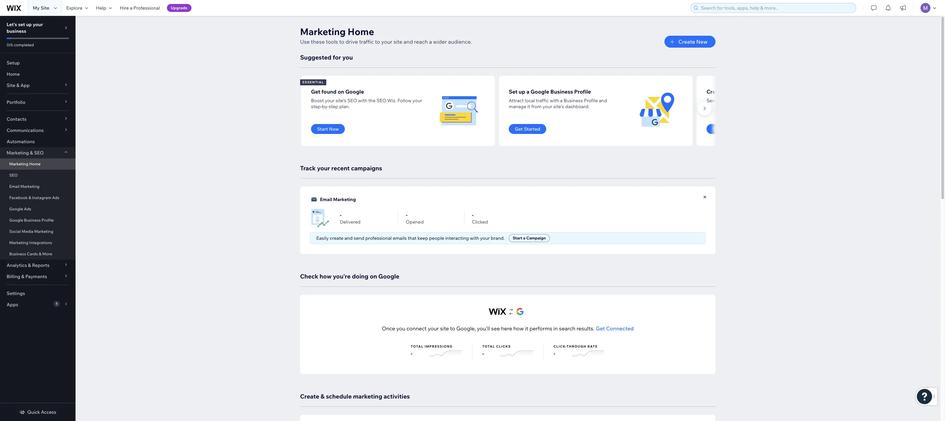 Task type: describe. For each thing, give the bounding box(es) containing it.
my
[[33, 5, 40, 11]]

- delivered
[[340, 212, 361, 225]]

business cards & more link
[[0, 249, 76, 260]]

google inside get found on google boost your site's seo with the seo wiz. follow your step-by-step plan.
[[345, 88, 364, 95]]

email
[[732, 88, 746, 95]]

get found on google boost your site's seo with the seo wiz. follow your step-by-step plan.
[[311, 88, 422, 110]]

these
[[311, 38, 325, 45]]

setup link
[[0, 57, 76, 69]]

business inside "link"
[[9, 252, 26, 257]]

start a campaign button
[[509, 235, 550, 242]]

an
[[725, 88, 731, 95]]

clicked
[[472, 219, 488, 225]]

- opened
[[406, 212, 424, 225]]

delivered
[[340, 219, 361, 225]]

results.
[[577, 326, 595, 332]]

ascend_suggestions.seo.new user.title image
[[439, 91, 479, 131]]

campaign for send a campaign
[[729, 126, 751, 132]]

billing
[[7, 274, 20, 280]]

contacts
[[7, 116, 26, 122]]

start for start a campaign
[[513, 236, 522, 241]]

facebook & instagram ads
[[9, 195, 59, 200]]

total clicks
[[482, 345, 511, 349]]

1 horizontal spatial on
[[370, 273, 377, 281]]

now
[[329, 126, 339, 132]]

audience.
[[448, 38, 472, 45]]

quick
[[27, 410, 40, 416]]

with inside the "set up a google business profile attract local traffic with a business profile and manage it from your site's dashboard."
[[550, 98, 559, 104]]

marketing up - delivered
[[333, 197, 356, 203]]

2 vertical spatial get
[[596, 326, 605, 332]]

help
[[96, 5, 106, 11]]

communications
[[7, 128, 44, 134]]

site inside site & app popup button
[[7, 82, 15, 88]]

keep inside create an email campaign send updates, offers or newsletters & keep in touch.
[[788, 98, 799, 104]]

your inside the "set up a google business profile attract local traffic with a business profile and manage it from your site's dashboard."
[[543, 104, 552, 110]]

you'll
[[477, 326, 490, 332]]

create & schedule marketing activities
[[300, 393, 410, 401]]

click-through rate
[[554, 345, 598, 349]]

reports
[[32, 263, 49, 269]]

google up social
[[9, 218, 23, 223]]

started
[[524, 126, 540, 132]]

google search console image
[[488, 307, 527, 317]]

business
[[7, 28, 26, 34]]

from
[[531, 104, 542, 110]]

billing & payments button
[[0, 271, 76, 283]]

google inside the "set up a google business profile attract local traffic with a business profile and manage it from your site's dashboard."
[[531, 88, 549, 95]]

payments
[[25, 274, 47, 280]]

easily create and send professional emails that keep people interacting with your brand.
[[316, 236, 505, 241]]

completed
[[14, 42, 34, 47]]

email inside 'link'
[[9, 184, 20, 189]]

facebook & instagram ads link
[[0, 192, 76, 204]]

google right doing
[[378, 273, 399, 281]]

marketing integrations link
[[0, 238, 76, 249]]

1 horizontal spatial email
[[320, 197, 332, 203]]

your inside marketing home use these tools to drive traffic to your site and reach a wider audience.
[[381, 38, 392, 45]]

google ads
[[9, 207, 31, 212]]

up inside the let's set up your business
[[26, 22, 32, 27]]

professional
[[365, 236, 392, 241]]

marketing
[[353, 393, 382, 401]]

create for create new
[[678, 38, 695, 45]]

get started
[[515, 126, 540, 132]]

and inside the "set up a google business profile attract local traffic with a business profile and manage it from your site's dashboard."
[[599, 98, 607, 104]]

plan.
[[339, 104, 350, 110]]

create for create & schedule marketing activities
[[300, 393, 319, 401]]

0 horizontal spatial keep
[[418, 236, 428, 241]]

media
[[22, 229, 33, 234]]

it inside the "set up a google business profile attract local traffic with a business profile and manage it from your site's dashboard."
[[527, 104, 530, 110]]

track your recent campaigns
[[300, 165, 382, 172]]

marketing home use these tools to drive traffic to your site and reach a wider audience.
[[300, 26, 472, 45]]

clicks
[[496, 345, 511, 349]]

1
[[56, 302, 57, 306]]

campaign
[[747, 88, 772, 95]]

google business profile link
[[0, 215, 76, 226]]

a up local in the top right of the page
[[526, 88, 529, 95]]

google down facebook
[[9, 207, 23, 212]]

1 vertical spatial profile
[[584, 98, 598, 104]]

0 horizontal spatial you
[[342, 54, 353, 61]]

em image
[[310, 208, 330, 228]]

cards
[[27, 252, 38, 257]]

that
[[408, 236, 417, 241]]

emails
[[393, 236, 407, 241]]

upgrade button
[[167, 4, 191, 12]]

app
[[20, 82, 30, 88]]

schedule
[[326, 393, 352, 401]]

& for billing & payments
[[21, 274, 24, 280]]

profile inside sidebar element
[[42, 218, 54, 223]]

here
[[501, 326, 512, 332]]

rate
[[588, 345, 598, 349]]

settings
[[7, 291, 25, 297]]

0/6 completed
[[7, 42, 34, 47]]

social media marketing link
[[0, 226, 76, 238]]

- inside - delivered
[[340, 212, 342, 219]]

once
[[382, 326, 395, 332]]

home for marketing home use these tools to drive traffic to your site and reach a wider audience.
[[348, 26, 374, 37]]

upgrade
[[171, 5, 187, 10]]

offers
[[739, 98, 751, 104]]

marketing up integrations
[[34, 229, 53, 234]]

hire a professional link
[[116, 0, 164, 16]]

access
[[41, 410, 56, 416]]

site's inside get found on google boost your site's seo with the seo wiz. follow your step-by-step plan.
[[336, 98, 346, 104]]

- inside - opened
[[406, 212, 408, 219]]

suggested
[[300, 54, 331, 61]]

0 horizontal spatial how
[[320, 273, 332, 281]]

site's inside the "set up a google business profile attract local traffic with a business profile and manage it from your site's dashboard."
[[553, 104, 564, 110]]

by-
[[322, 104, 329, 110]]

start for start now
[[317, 126, 328, 132]]

seo right the
[[377, 98, 386, 104]]

quick access
[[27, 410, 56, 416]]

start now button
[[311, 124, 345, 134]]

portfolio button
[[0, 97, 76, 108]]

1 horizontal spatial with
[[470, 236, 479, 241]]

setup
[[7, 60, 20, 66]]

marketing inside dropdown button
[[7, 150, 29, 156]]

to for marketing
[[339, 38, 344, 45]]

site inside marketing home use these tools to drive traffic to your site and reach a wider audience.
[[394, 38, 402, 45]]

send a campaign button
[[707, 124, 757, 134]]

site & app button
[[0, 80, 76, 91]]

set
[[509, 88, 518, 95]]

social
[[9, 229, 21, 234]]

1 horizontal spatial how
[[513, 326, 524, 332]]

portfolio
[[7, 99, 25, 105]]

0 horizontal spatial in
[[553, 326, 558, 332]]

a inside marketing home use these tools to drive traffic to your site and reach a wider audience.
[[429, 38, 432, 45]]

create
[[330, 236, 343, 241]]

let's set up your business
[[7, 22, 43, 34]]

seo link
[[0, 170, 76, 181]]

marketing down marketing & seo
[[9, 162, 28, 167]]



Task type: locate. For each thing, give the bounding box(es) containing it.
site right the my
[[41, 5, 49, 11]]

quick access button
[[19, 410, 56, 416]]

marketing up these
[[300, 26, 346, 37]]

site left reach
[[394, 38, 402, 45]]

or
[[753, 98, 757, 104]]

& inside "link"
[[39, 252, 41, 257]]

0 vertical spatial email
[[9, 184, 20, 189]]

& for marketing & seo
[[30, 150, 33, 156]]

send a campaign
[[713, 126, 751, 132]]

0 vertical spatial create
[[678, 38, 695, 45]]

0 vertical spatial home
[[348, 26, 374, 37]]

to for once
[[450, 326, 455, 332]]

campaigns
[[351, 165, 382, 172]]

follow
[[397, 98, 411, 104]]

- up clicked
[[472, 212, 474, 219]]

with right from
[[550, 98, 559, 104]]

total for total impressions
[[411, 345, 424, 349]]

with down clicked
[[470, 236, 479, 241]]

and left send
[[345, 236, 353, 241]]

step-
[[311, 104, 322, 110]]

a inside start a campaign button
[[523, 236, 525, 241]]

set up a google business profile attract local traffic with a business profile and manage it from your site's dashboard.
[[509, 88, 607, 110]]

it left performs
[[525, 326, 528, 332]]

a right brand.
[[523, 236, 525, 241]]

1 horizontal spatial home
[[29, 162, 41, 167]]

in left search
[[553, 326, 558, 332]]

people
[[429, 236, 444, 241]]

2 horizontal spatial with
[[550, 98, 559, 104]]

- down click-
[[554, 351, 555, 357]]

0 vertical spatial ads
[[52, 195, 59, 200]]

1 horizontal spatial create
[[678, 38, 695, 45]]

start inside 'button'
[[317, 126, 328, 132]]

analytics & reports
[[7, 263, 49, 269]]

1 vertical spatial ads
[[24, 207, 31, 212]]

check
[[300, 273, 318, 281]]

hire
[[120, 5, 129, 11]]

integrations
[[29, 241, 52, 245]]

1 vertical spatial in
[[553, 326, 558, 332]]

site
[[394, 38, 402, 45], [440, 326, 449, 332]]

marketing down social
[[9, 241, 28, 245]]

& left schedule
[[321, 393, 325, 401]]

send left updates,
[[707, 98, 718, 104]]

1 vertical spatial start
[[513, 236, 522, 241]]

and inside marketing home use these tools to drive traffic to your site and reach a wider audience.
[[404, 38, 413, 45]]

home up drive
[[348, 26, 374, 37]]

0 horizontal spatial email
[[9, 184, 20, 189]]

more
[[42, 252, 52, 257]]

create inside button
[[678, 38, 695, 45]]

hire a professional
[[120, 5, 160, 11]]

a down updates,
[[725, 126, 728, 132]]

new
[[696, 38, 708, 45]]

2 horizontal spatial get
[[596, 326, 605, 332]]

see
[[491, 326, 500, 332]]

how
[[320, 273, 332, 281], [513, 326, 524, 332]]

a inside hire a professional link
[[130, 5, 132, 11]]

1 horizontal spatial total
[[482, 345, 495, 349]]

marketing & seo
[[7, 150, 44, 156]]

with left the
[[358, 98, 367, 104]]

local
[[525, 98, 535, 104]]

start right brand.
[[513, 236, 522, 241]]

2 vertical spatial home
[[29, 162, 41, 167]]

seo down marketing home
[[9, 173, 18, 178]]

home
[[348, 26, 374, 37], [7, 71, 20, 77], [29, 162, 41, 167]]

site's left dashboard. on the top right of the page
[[553, 104, 564, 110]]

activities
[[384, 393, 410, 401]]

instagram
[[32, 195, 51, 200]]

home inside 'link'
[[7, 71, 20, 77]]

get inside button
[[515, 126, 523, 132]]

& left more
[[39, 252, 41, 257]]

send down updates,
[[713, 126, 724, 132]]

0 vertical spatial site
[[394, 38, 402, 45]]

your inside the let's set up your business
[[33, 22, 43, 27]]

- down total impressions
[[411, 351, 412, 357]]

1 vertical spatial you
[[396, 326, 405, 332]]

get for found
[[311, 88, 320, 95]]

0 horizontal spatial start
[[317, 126, 328, 132]]

& inside create an email campaign send updates, offers or newsletters & keep in touch.
[[784, 98, 787, 104]]

1 vertical spatial on
[[370, 273, 377, 281]]

2 horizontal spatial and
[[599, 98, 607, 104]]

on right doing
[[370, 273, 377, 281]]

interacting
[[445, 236, 469, 241]]

create for create an email campaign send updates, offers or newsletters & keep in touch.
[[707, 88, 724, 95]]

email up the em image
[[320, 197, 332, 203]]

0 horizontal spatial create
[[300, 393, 319, 401]]

campaign
[[729, 126, 751, 132], [526, 236, 546, 241]]

track
[[300, 165, 316, 172]]

create left schedule
[[300, 393, 319, 401]]

doing
[[352, 273, 368, 281]]

site
[[41, 5, 49, 11], [7, 82, 15, 88]]

set
[[18, 22, 25, 27]]

seo up marketing home link
[[34, 150, 44, 156]]

1 horizontal spatial start
[[513, 236, 522, 241]]

1 horizontal spatial in
[[800, 98, 804, 104]]

marketing inside 'link'
[[20, 184, 39, 189]]

ads inside google ads link
[[24, 207, 31, 212]]

traffic inside the "set up a google business profile attract local traffic with a business profile and manage it from your site's dashboard."
[[536, 98, 549, 104]]

to
[[339, 38, 344, 45], [375, 38, 380, 45], [450, 326, 455, 332]]

seo
[[347, 98, 357, 104], [377, 98, 386, 104], [34, 150, 44, 156], [9, 173, 18, 178]]

get for started
[[515, 126, 523, 132]]

site & app
[[7, 82, 30, 88]]

traffic inside marketing home use these tools to drive traffic to your site and reach a wider audience.
[[359, 38, 374, 45]]

and left reach
[[404, 38, 413, 45]]

0 vertical spatial site
[[41, 5, 49, 11]]

0 vertical spatial up
[[26, 22, 32, 27]]

you're
[[333, 273, 351, 281]]

& left app
[[16, 82, 19, 88]]

ads inside facebook & instagram ads link
[[52, 195, 59, 200]]

2 vertical spatial create
[[300, 393, 319, 401]]

1 horizontal spatial traffic
[[536, 98, 549, 104]]

let's
[[7, 22, 17, 27]]

ascend_suggestions.restaurant.gmb1.title image
[[637, 91, 676, 131]]

& for create & schedule marketing activities
[[321, 393, 325, 401]]

0 horizontal spatial traffic
[[359, 38, 374, 45]]

email marketing inside 'link'
[[9, 184, 39, 189]]

suggested for you
[[300, 54, 353, 61]]

home for marketing home
[[29, 162, 41, 167]]

home down setup
[[7, 71, 20, 77]]

use
[[300, 38, 310, 45]]

1 vertical spatial get
[[515, 126, 523, 132]]

2 vertical spatial and
[[345, 236, 353, 241]]

seo inside seo link
[[9, 173, 18, 178]]

get right results.
[[596, 326, 605, 332]]

marketing home
[[9, 162, 41, 167]]

0 vertical spatial keep
[[788, 98, 799, 104]]

0 vertical spatial get
[[311, 88, 320, 95]]

business cards & more
[[9, 252, 52, 257]]

billing & payments
[[7, 274, 47, 280]]

0 vertical spatial how
[[320, 273, 332, 281]]

marketing integrations
[[9, 241, 52, 245]]

1 vertical spatial site
[[440, 326, 449, 332]]

google up local in the top right of the page
[[531, 88, 549, 95]]

start inside button
[[513, 236, 522, 241]]

& inside dropdown button
[[30, 150, 33, 156]]

1 vertical spatial campaign
[[526, 236, 546, 241]]

1 horizontal spatial email marketing
[[320, 197, 356, 203]]

on right found
[[338, 88, 344, 95]]

1 vertical spatial home
[[7, 71, 20, 77]]

ads right instagram
[[52, 195, 59, 200]]

1 vertical spatial traffic
[[536, 98, 549, 104]]

& right facebook
[[29, 195, 31, 200]]

connected
[[606, 326, 634, 332]]

total left clicks
[[482, 345, 495, 349]]

in left touch.
[[800, 98, 804, 104]]

list containing get found on google
[[300, 76, 900, 146]]

create inside create an email campaign send updates, offers or newsletters & keep in touch.
[[707, 88, 724, 95]]

2 horizontal spatial create
[[707, 88, 724, 95]]

google,
[[456, 326, 476, 332]]

0 horizontal spatial to
[[339, 38, 344, 45]]

and
[[404, 38, 413, 45], [599, 98, 607, 104], [345, 236, 353, 241]]

a inside send a campaign button
[[725, 126, 728, 132]]

0 vertical spatial on
[[338, 88, 344, 95]]

1 vertical spatial it
[[525, 326, 528, 332]]

- up opened
[[406, 212, 408, 219]]

with inside get found on google boost your site's seo with the seo wiz. follow your step-by-step plan.
[[358, 98, 367, 104]]

1 horizontal spatial site
[[440, 326, 449, 332]]

keep right that
[[418, 236, 428, 241]]

- up delivered
[[340, 212, 342, 219]]

1 vertical spatial up
[[519, 88, 525, 95]]

0 horizontal spatial with
[[358, 98, 367, 104]]

sidebar element
[[0, 16, 76, 422]]

traffic right local in the top right of the page
[[536, 98, 549, 104]]

for
[[333, 54, 341, 61]]

Search for tools, apps, help & more... field
[[699, 3, 854, 13]]

google up plan.
[[345, 88, 364, 95]]

0 horizontal spatial total
[[411, 345, 424, 349]]

start now
[[317, 126, 339, 132]]

0 vertical spatial start
[[317, 126, 328, 132]]

get left started in the right of the page
[[515, 126, 523, 132]]

essential
[[302, 80, 324, 84]]

facebook
[[9, 195, 28, 200]]

- down the 'total clicks'
[[482, 351, 484, 357]]

0 horizontal spatial campaign
[[526, 236, 546, 241]]

start left now on the top left of page
[[317, 126, 328, 132]]

1 horizontal spatial campaign
[[729, 126, 751, 132]]

& right billing
[[21, 274, 24, 280]]

0 vertical spatial campaign
[[729, 126, 751, 132]]

you right once
[[396, 326, 405, 332]]

analytics & reports button
[[0, 260, 76, 271]]

wider
[[433, 38, 447, 45]]

marketing up facebook & instagram ads on the top left of the page
[[20, 184, 39, 189]]

home down marketing & seo dropdown button
[[29, 162, 41, 167]]

1 horizontal spatial up
[[519, 88, 525, 95]]

2 horizontal spatial home
[[348, 26, 374, 37]]

on inside get found on google boost your site's seo with the seo wiz. follow your step-by-step plan.
[[338, 88, 344, 95]]

& for analytics & reports
[[28, 263, 31, 269]]

google
[[345, 88, 364, 95], [531, 88, 549, 95], [9, 207, 23, 212], [9, 218, 23, 223], [378, 273, 399, 281]]

1 horizontal spatial keep
[[788, 98, 799, 104]]

& right newsletters
[[784, 98, 787, 104]]

a left wider
[[429, 38, 432, 45]]

connect
[[407, 326, 427, 332]]

0 horizontal spatial and
[[345, 236, 353, 241]]

create new button
[[664, 36, 716, 48]]

found
[[322, 88, 337, 95]]

0 horizontal spatial home
[[7, 71, 20, 77]]

site left app
[[7, 82, 15, 88]]

email marketing up facebook
[[9, 184, 39, 189]]

0 vertical spatial traffic
[[359, 38, 374, 45]]

0 vertical spatial send
[[707, 98, 718, 104]]

seo right step
[[347, 98, 357, 104]]

newsletters
[[758, 98, 783, 104]]

contacts button
[[0, 114, 76, 125]]

it
[[527, 104, 530, 110], [525, 326, 528, 332]]

get up the boost on the top left of the page
[[311, 88, 320, 95]]

1 total from the left
[[411, 345, 424, 349]]

total for total clicks
[[482, 345, 495, 349]]

opened
[[406, 219, 424, 225]]

get started button
[[509, 124, 546, 134]]

how left you're
[[320, 273, 332, 281]]

how right "here"
[[513, 326, 524, 332]]

0 horizontal spatial up
[[26, 22, 32, 27]]

1 horizontal spatial to
[[375, 38, 380, 45]]

create left an
[[707, 88, 724, 95]]

0 vertical spatial in
[[800, 98, 804, 104]]

0 horizontal spatial site
[[394, 38, 402, 45]]

1 vertical spatial create
[[707, 88, 724, 95]]

marketing down automations
[[7, 150, 29, 156]]

1 vertical spatial send
[[713, 126, 724, 132]]

2 horizontal spatial to
[[450, 326, 455, 332]]

marketing & seo button
[[0, 147, 76, 159]]

easily
[[316, 236, 329, 241]]

create new
[[678, 38, 708, 45]]

traffic right drive
[[359, 38, 374, 45]]

1 horizontal spatial you
[[396, 326, 405, 332]]

a right the hire
[[130, 5, 132, 11]]

1 vertical spatial site
[[7, 82, 15, 88]]

touch.
[[805, 98, 818, 104]]

through
[[567, 345, 586, 349]]

my site
[[33, 5, 49, 11]]

total down connect
[[411, 345, 424, 349]]

in inside create an email campaign send updates, offers or newsletters & keep in touch.
[[800, 98, 804, 104]]

site up impressions
[[440, 326, 449, 332]]

seo inside marketing & seo dropdown button
[[34, 150, 44, 156]]

& for facebook & instagram ads
[[29, 195, 31, 200]]

0 horizontal spatial on
[[338, 88, 344, 95]]

&
[[16, 82, 19, 88], [784, 98, 787, 104], [30, 150, 33, 156], [29, 195, 31, 200], [39, 252, 41, 257], [28, 263, 31, 269], [21, 274, 24, 280], [321, 393, 325, 401]]

up inside the "set up a google business profile attract local traffic with a business profile and manage it from your site's dashboard."
[[519, 88, 525, 95]]

wiz.
[[387, 98, 396, 104]]

1 horizontal spatial site
[[41, 5, 49, 11]]

tools
[[326, 38, 338, 45]]

a left dashboard. on the top right of the page
[[560, 98, 563, 104]]

1 vertical spatial keep
[[418, 236, 428, 241]]

1 vertical spatial email
[[320, 197, 332, 203]]

1 horizontal spatial and
[[404, 38, 413, 45]]

send inside button
[[713, 126, 724, 132]]

0 vertical spatial you
[[342, 54, 353, 61]]

0 horizontal spatial site's
[[336, 98, 346, 104]]

list
[[300, 76, 900, 146]]

1 vertical spatial and
[[599, 98, 607, 104]]

0 horizontal spatial email marketing
[[9, 184, 39, 189]]

1 horizontal spatial site's
[[553, 104, 564, 110]]

you
[[342, 54, 353, 61], [396, 326, 405, 332]]

email up facebook
[[9, 184, 20, 189]]

1 vertical spatial how
[[513, 326, 524, 332]]

0 horizontal spatial ads
[[24, 207, 31, 212]]

to right drive
[[375, 38, 380, 45]]

total
[[411, 345, 424, 349], [482, 345, 495, 349]]

to right tools
[[339, 38, 344, 45]]

create left new
[[678, 38, 695, 45]]

keep left touch.
[[788, 98, 799, 104]]

0 vertical spatial it
[[527, 104, 530, 110]]

get inside get found on google boost your site's seo with the seo wiz. follow your step-by-step plan.
[[311, 88, 320, 95]]

0 horizontal spatial site
[[7, 82, 15, 88]]

get connected button
[[596, 325, 634, 333]]

- inside - clicked
[[472, 212, 474, 219]]

1 vertical spatial email marketing
[[320, 197, 356, 203]]

site's down found
[[336, 98, 346, 104]]

to left google,
[[450, 326, 455, 332]]

0 vertical spatial email marketing
[[9, 184, 39, 189]]

1 horizontal spatial ads
[[52, 195, 59, 200]]

0/6
[[7, 42, 13, 47]]

send inside create an email campaign send updates, offers or newsletters & keep in touch.
[[707, 98, 718, 104]]

send
[[354, 236, 364, 241]]

settings link
[[0, 288, 76, 299]]

and right dashboard. on the top right of the page
[[599, 98, 607, 104]]

2 total from the left
[[482, 345, 495, 349]]

& for site & app
[[16, 82, 19, 88]]

marketing inside marketing home use these tools to drive traffic to your site and reach a wider audience.
[[300, 26, 346, 37]]

2 vertical spatial profile
[[42, 218, 54, 223]]

0 vertical spatial profile
[[574, 88, 591, 95]]

1 horizontal spatial get
[[515, 126, 523, 132]]

email marketing up - delivered
[[320, 197, 356, 203]]

ads up google business profile at the left bottom
[[24, 207, 31, 212]]

& left reports
[[28, 263, 31, 269]]

0 horizontal spatial get
[[311, 88, 320, 95]]

step
[[329, 104, 338, 110]]

0 vertical spatial and
[[404, 38, 413, 45]]

& up marketing home
[[30, 150, 33, 156]]

impressions
[[425, 345, 453, 349]]

create
[[678, 38, 695, 45], [707, 88, 724, 95], [300, 393, 319, 401]]

you right the for
[[342, 54, 353, 61]]

home inside marketing home use these tools to drive traffic to your site and reach a wider audience.
[[348, 26, 374, 37]]

campaign for start a campaign
[[526, 236, 546, 241]]

it left from
[[527, 104, 530, 110]]



Task type: vqa. For each thing, say whether or not it's contained in the screenshot.
Photographer
no



